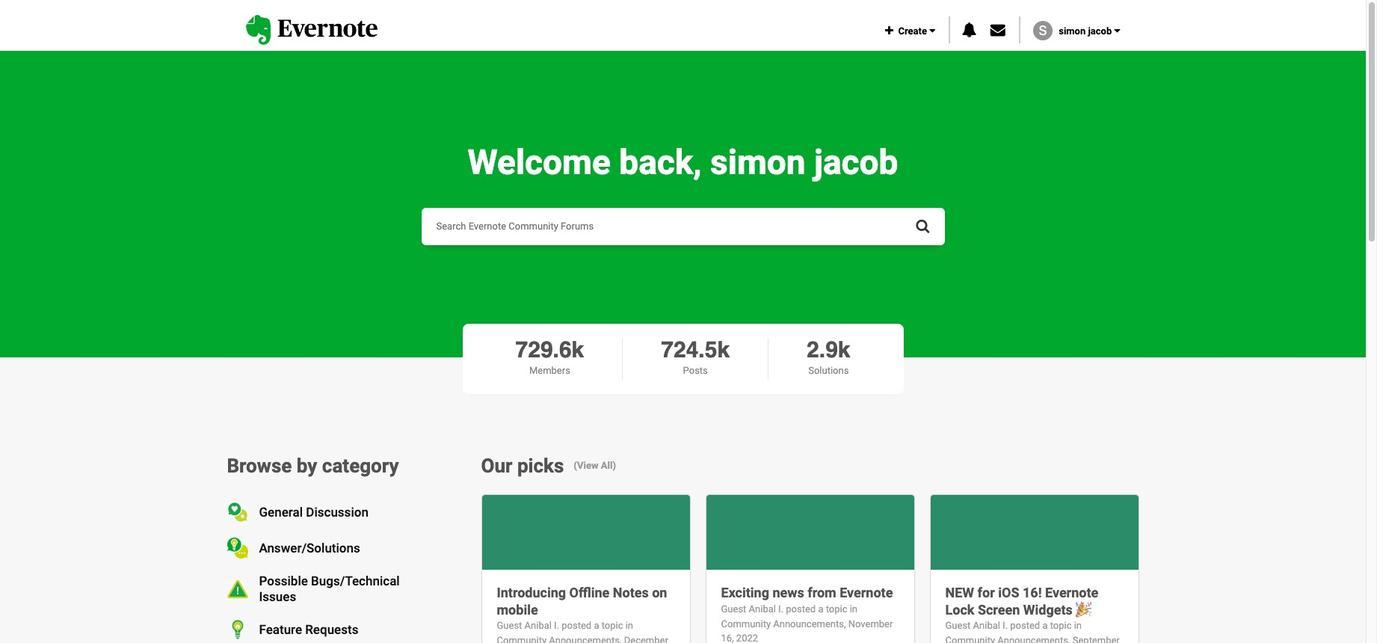 Task type: vqa. For each thing, say whether or not it's contained in the screenshot.


Task type: locate. For each thing, give the bounding box(es) containing it.
anibal up community
[[749, 603, 776, 615]]

picks
[[518, 454, 564, 477]]

introducing
[[497, 585, 566, 601]]

caret down image left notifications image
[[930, 25, 936, 36]]

1 horizontal spatial jacob
[[1089, 25, 1112, 37]]

general discussion
[[259, 505, 369, 520]]

anibal down mobile
[[525, 620, 552, 631]]

i. down screen in the right of the page
[[1003, 620, 1008, 631]]

browse by category
[[227, 454, 399, 477]]

in for new for ios 16! evernote lock screen widgets 🎉
[[1075, 620, 1082, 631]]

2 horizontal spatial anibal
[[974, 620, 1001, 631]]

topic down notes
[[602, 620, 623, 631]]

in up november
[[850, 603, 858, 615]]

Search Evernote Community Forums search field
[[421, 208, 945, 245]]

guest anibal i. posted a topic in for for
[[946, 620, 1082, 631]]

topic up ,
[[826, 603, 848, 615]]

i. for new for ios 16! evernote lock screen widgets 🎉
[[1003, 620, 1008, 631]]

caret down image inside simon jacob link
[[1115, 25, 1121, 36]]

offline
[[570, 585, 610, 601]]

2 horizontal spatial posted
[[1011, 620, 1041, 631]]

a for new for ios 16! evernote lock screen widgets 🎉
[[1043, 620, 1048, 631]]

0 horizontal spatial guest anibal i. posted a topic in
[[497, 620, 634, 631]]

anibal for new for ios 16! evernote lock screen widgets 🎉
[[974, 620, 1001, 631]]

2 horizontal spatial in
[[1075, 620, 1082, 631]]

guest anibal i. posted a topic in community announcements ,
[[721, 603, 858, 629]]

posted down introducing offline notes on mobile "link"
[[562, 620, 592, 631]]

feature
[[259, 622, 302, 637]]

notes
[[613, 585, 649, 601]]

widgets
[[1024, 602, 1073, 618]]

1 guest anibal i. posted a topic in from the left
[[497, 620, 634, 631]]

0 horizontal spatial posted
[[562, 620, 592, 631]]

anibal
[[749, 603, 776, 615], [525, 620, 552, 631], [974, 620, 1001, 631]]

729.6k members
[[516, 336, 584, 376]]

0 horizontal spatial caret down image
[[930, 25, 936, 36]]

on
[[652, 585, 668, 601]]

search image
[[916, 219, 930, 234]]

guest up community
[[721, 603, 747, 615]]

i. up the community announcements link
[[779, 603, 784, 615]]

1 horizontal spatial simon
[[1059, 25, 1086, 37]]

2 caret down image from the left
[[1115, 25, 1121, 36]]

new for ios 16! evernote lock screen widgets 🎉 link
[[946, 585, 1099, 618]]

feature requests link
[[259, 622, 359, 637]]

answer/solutions link
[[259, 541, 360, 556]]

1 horizontal spatial posted
[[786, 603, 816, 615]]

in down notes
[[626, 620, 634, 631]]

1 horizontal spatial in
[[850, 603, 858, 615]]

guest down mobile
[[497, 620, 522, 631]]

2 evernote from the left
[[1046, 585, 1099, 601]]

1 horizontal spatial i.
[[779, 603, 784, 615]]

i. inside guest anibal i. posted a topic in community announcements ,
[[779, 603, 784, 615]]

guest
[[721, 603, 747, 615], [497, 620, 522, 631], [946, 620, 971, 631]]

in down 🎉
[[1075, 620, 1082, 631]]

new for ios 16! evernote lock screen widgets 🎉
[[946, 585, 1099, 618]]

0 horizontal spatial a
[[594, 620, 599, 631]]

1 caret down image from the left
[[930, 25, 936, 36]]

0 horizontal spatial simon
[[711, 142, 806, 183]]

in
[[850, 603, 858, 615], [626, 620, 634, 631], [1075, 620, 1082, 631]]

(view all)
[[574, 460, 616, 471]]

guest anibal i. posted a topic in down introducing offline notes on mobile "link"
[[497, 620, 634, 631]]

from
[[808, 585, 837, 601]]

a down introducing offline notes on mobile "link"
[[594, 620, 599, 631]]

guest anibal i. posted a topic in
[[497, 620, 634, 631], [946, 620, 1082, 631]]

0 horizontal spatial anibal
[[525, 620, 552, 631]]

2 horizontal spatial guest
[[946, 620, 971, 631]]

issues
[[259, 589, 296, 604]]

in for introducing offline notes on mobile
[[626, 620, 634, 631]]

2 horizontal spatial topic
[[1051, 620, 1072, 631]]

2 guest anibal i. posted a topic in from the left
[[946, 620, 1082, 631]]

simon
[[1059, 25, 1086, 37], [711, 142, 806, 183]]

2 horizontal spatial i.
[[1003, 620, 1008, 631]]

ios
[[999, 585, 1020, 601]]

in inside guest anibal i. posted a topic in community announcements ,
[[850, 603, 858, 615]]

mobile
[[497, 602, 538, 618]]

posted up announcements
[[786, 603, 816, 615]]

members
[[530, 365, 571, 376]]

answer/solutions
[[259, 541, 360, 556]]

a down from
[[819, 603, 824, 615]]

exciting news from evernote link
[[721, 585, 893, 601]]

a
[[819, 603, 824, 615], [594, 620, 599, 631], [1043, 620, 1048, 631]]

1 horizontal spatial topic
[[826, 603, 848, 615]]

1 horizontal spatial guest anibal i. posted a topic in
[[946, 620, 1082, 631]]

for
[[978, 585, 995, 601]]

0 horizontal spatial guest
[[497, 620, 522, 631]]

a inside guest anibal i. posted a topic in community announcements ,
[[819, 603, 824, 615]]

news
[[773, 585, 805, 601]]

evernote up 🎉
[[1046, 585, 1099, 601]]

anibal down screen in the right of the page
[[974, 620, 1001, 631]]

1 horizontal spatial anibal
[[749, 603, 776, 615]]

1 horizontal spatial guest
[[721, 603, 747, 615]]

posted down new for ios 16! evernote lock screen widgets 🎉
[[1011, 620, 1041, 631]]

a down widgets
[[1043, 620, 1048, 631]]

guest down lock
[[946, 620, 971, 631]]

,
[[844, 618, 846, 629]]

caret down image
[[930, 25, 936, 36], [1115, 25, 1121, 36]]

1 vertical spatial jacob
[[814, 142, 899, 183]]

guest for introducing offline notes on mobile
[[497, 620, 522, 631]]

simon jacob link
[[1059, 25, 1121, 37]]

posted
[[786, 603, 816, 615], [562, 620, 592, 631], [1011, 620, 1041, 631]]

0 vertical spatial simon
[[1059, 25, 1086, 37]]

i. down introducing offline notes on mobile "link"
[[554, 620, 560, 631]]

724.5k
[[661, 336, 730, 363]]

1 horizontal spatial evernote
[[1046, 585, 1099, 601]]

i.
[[779, 603, 784, 615], [554, 620, 560, 631], [1003, 620, 1008, 631]]

simon jacob image
[[1034, 21, 1053, 40]]

bugs/technical
[[311, 574, 400, 589]]

evernote
[[840, 585, 893, 601], [1046, 585, 1099, 601]]

2.9k solutions
[[807, 336, 851, 376]]

(view
[[574, 460, 599, 471]]

topic
[[826, 603, 848, 615], [602, 620, 623, 631], [1051, 620, 1072, 631]]

evernote up november
[[840, 585, 893, 601]]

1 horizontal spatial caret down image
[[1115, 25, 1121, 36]]

0 horizontal spatial evernote
[[840, 585, 893, 601]]

guest anibal i. posted a topic in down screen in the right of the page
[[946, 620, 1082, 631]]

jacob
[[1089, 25, 1112, 37], [814, 142, 899, 183]]

0 vertical spatial jacob
[[1089, 25, 1112, 37]]

possible
[[259, 574, 308, 589]]

0 horizontal spatial i.
[[554, 620, 560, 631]]

posted for new for ios 16! evernote lock screen widgets 🎉
[[1011, 620, 1041, 631]]

category
[[322, 454, 399, 477]]

topic down widgets
[[1051, 620, 1072, 631]]

november 16, 2022
[[721, 618, 893, 643]]

0 horizontal spatial topic
[[602, 620, 623, 631]]

724.5k posts
[[661, 336, 730, 376]]

(view all) link
[[574, 460, 616, 473]]

1 horizontal spatial a
[[819, 603, 824, 615]]

a for introducing offline notes on mobile
[[594, 620, 599, 631]]

evernote inside new for ios 16! evernote lock screen widgets 🎉
[[1046, 585, 1099, 601]]

0 horizontal spatial in
[[626, 620, 634, 631]]

2 horizontal spatial a
[[1043, 620, 1048, 631]]

16,
[[721, 633, 734, 643]]

introducing offline notes on mobile
[[497, 585, 668, 618]]

caret down image right simon jacob image
[[1115, 25, 1121, 36]]



Task type: describe. For each thing, give the bounding box(es) containing it.
exciting
[[721, 585, 770, 601]]

messages image
[[991, 23, 1006, 38]]

guest inside guest anibal i. posted a topic in community announcements ,
[[721, 603, 747, 615]]

discussion
[[306, 505, 369, 520]]

i. for introducing offline notes on mobile
[[554, 620, 560, 631]]

16!
[[1023, 585, 1042, 601]]

simon jacob
[[1059, 25, 1115, 37]]

topic inside guest anibal i. posted a topic in community announcements ,
[[826, 603, 848, 615]]

anibal for introducing offline notes on mobile
[[525, 620, 552, 631]]

guest anibal i. posted a topic in for offline
[[497, 620, 634, 631]]

create
[[894, 25, 930, 37]]

november
[[849, 618, 893, 629]]

possible bugs/technical issues
[[259, 574, 400, 604]]

screen
[[978, 602, 1020, 618]]

guest for new for ios 16! evernote lock screen widgets 🎉
[[946, 620, 971, 631]]

2.9k
[[807, 336, 851, 363]]

feature requests
[[259, 622, 359, 637]]

topic for new for ios 16! evernote lock screen widgets 🎉
[[1051, 620, 1072, 631]]

exciting news from evernote
[[721, 585, 893, 601]]

requests
[[305, 622, 359, 637]]

1 evernote from the left
[[840, 585, 893, 601]]

🎉
[[1076, 602, 1092, 618]]

anibal inside guest anibal i. posted a topic in community announcements ,
[[749, 603, 776, 615]]

new
[[946, 585, 975, 601]]

0 horizontal spatial jacob
[[814, 142, 899, 183]]

browse
[[227, 454, 292, 477]]

community
[[721, 618, 771, 629]]

general
[[259, 505, 303, 520]]

posts
[[683, 365, 708, 376]]

evernote user forum image
[[246, 15, 378, 45]]

lock
[[946, 602, 975, 618]]

posted for introducing offline notes on mobile
[[562, 620, 592, 631]]

posted inside guest anibal i. posted a topic in community announcements ,
[[786, 603, 816, 615]]

solutions
[[809, 365, 849, 376]]

729.6k
[[516, 336, 584, 363]]

by
[[297, 454, 317, 477]]

topic for introducing offline notes on mobile
[[602, 620, 623, 631]]

announcements
[[774, 618, 844, 629]]

1 vertical spatial simon
[[711, 142, 806, 183]]

plus image
[[886, 25, 894, 36]]

back,
[[619, 142, 702, 183]]

our picks
[[481, 454, 564, 477]]

caret down image inside create link
[[930, 25, 936, 36]]

possible bugs/technical issues link
[[259, 574, 436, 604]]

create link
[[886, 25, 936, 37]]

all)
[[601, 460, 616, 471]]

2022
[[737, 633, 758, 643]]

welcome back, simon jacob
[[468, 142, 899, 183]]

general discussion link
[[259, 505, 369, 520]]

introducing offline notes on mobile link
[[497, 585, 668, 618]]

welcome
[[468, 142, 611, 183]]

notifications image
[[962, 23, 977, 38]]

community announcements link
[[721, 618, 844, 629]]

our
[[481, 454, 513, 477]]



